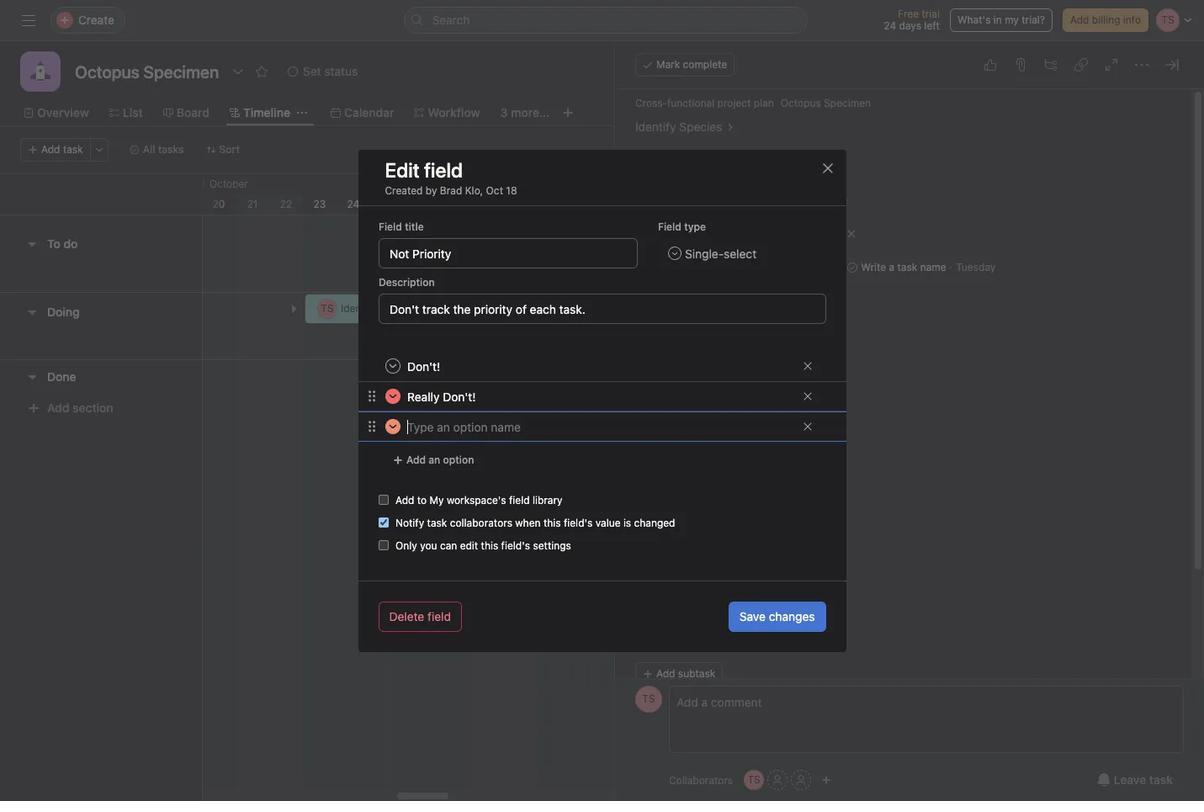 Task type: describe. For each thing, give the bounding box(es) containing it.
delete field
[[389, 609, 451, 624]]

days
[[900, 19, 922, 32]]

1 vertical spatial identify species
[[341, 302, 417, 315]]

write for write a task name
[[862, 261, 887, 274]]

add for add to my workspace's field library
[[395, 494, 414, 506]]

poll total #
[[543, 229, 585, 253]]

save changes button
[[729, 602, 826, 632]]

add for add subtask
[[657, 668, 676, 680]]

to do
[[47, 237, 78, 251]]

21
[[247, 198, 258, 211]]

poll
[[543, 229, 560, 242]]

ts left #
[[523, 235, 536, 248]]

type an option name field for remove option icon
[[400, 382, 796, 410]]

antartica study 1
[[452, 336, 534, 349]]

2 remove option image from the top
[[803, 421, 813, 432]]

1 type an option name field from the top
[[400, 352, 796, 380]]

to
[[417, 494, 427, 506]]

ts right collaborators at the right bottom of page
[[748, 774, 761, 786]]

field title
[[378, 220, 424, 233]]

search
[[432, 13, 470, 27]]

0 horizontal spatial 1
[[529, 336, 534, 349]]

oct
[[486, 184, 504, 197]]

subtask
[[679, 668, 716, 680]]

1 horizontal spatial ts button
[[744, 770, 765, 791]]

workflow
[[428, 105, 480, 120]]

add for add task
[[41, 143, 60, 156]]

31
[[584, 198, 595, 211]]

collaborators
[[669, 774, 733, 787]]

when
[[515, 517, 541, 529]]

brad
[[440, 184, 463, 197]]

list
[[123, 105, 143, 120]]

an
[[428, 453, 440, 466]]

overview
[[37, 105, 89, 120]]

save changes
[[740, 609, 815, 624]]

1 inside "identify species" main content
[[690, 329, 694, 342]]

show subtasks for task identify species image
[[289, 304, 299, 314]]

priority
[[653, 329, 687, 342]]

hide
[[636, 295, 658, 308]]

free
[[898, 8, 919, 20]]

workflow link
[[415, 104, 480, 122]]

what's in my trial?
[[958, 13, 1046, 26]]

collaborators
[[450, 517, 512, 529]]

20
[[213, 198, 225, 211]]

section
[[73, 401, 113, 415]]

add for add billing info
[[1071, 13, 1090, 26]]

18
[[506, 184, 517, 197]]

due date
[[636, 228, 679, 241]]

this for edit
[[481, 539, 498, 552]]

tuesday
[[957, 261, 996, 274]]

total
[[563, 229, 585, 242]]

done button
[[47, 362, 76, 392]]

assignee
[[636, 195, 679, 207]]

what's in my trial? button
[[951, 8, 1053, 32]]

0 horizontal spatial 24
[[347, 198, 360, 211]]

leave task
[[1115, 773, 1174, 787]]

search button
[[404, 7, 808, 34]]

trial?
[[1022, 13, 1046, 26]]

cross-functional project plan octopus specimen
[[636, 97, 871, 109]]

complete
[[683, 58, 728, 71]]

field's for settings
[[501, 539, 530, 552]]

28
[[482, 198, 495, 211]]

delete field button
[[378, 602, 462, 632]]

Add to My workspace's field library checkbox
[[378, 495, 389, 505]]

field for edit
[[424, 158, 463, 181]]

project
[[718, 97, 751, 109]]

mark complete
[[657, 58, 728, 71]]

species inside main content
[[680, 120, 723, 134]]

ts down "add subtask" button
[[643, 693, 656, 706]]

dialog containing identify species
[[616, 41, 1205, 802]]

#
[[543, 241, 549, 253]]

can
[[440, 539, 457, 552]]

collapse task list for the section done image
[[25, 370, 39, 384]]

Notify task collaborators when this field's value is changed checkbox
[[378, 517, 389, 528]]

field type
[[658, 220, 706, 233]]

title
[[405, 220, 424, 233]]

do
[[64, 237, 78, 251]]

30
[[549, 198, 562, 211]]

full screen image
[[1106, 58, 1119, 72]]

list link
[[109, 104, 143, 122]]

write up report
[[587, 269, 659, 281]]

task for notify task collaborators when this field's value is changed
[[427, 517, 447, 529]]

1 remove option image from the top
[[803, 361, 813, 371]]

billing
[[1093, 13, 1121, 26]]

changed
[[634, 517, 675, 529]]

close details image
[[1166, 58, 1180, 72]]

only you can edit this field's settings
[[395, 539, 571, 552]]

task inside "identify species" main content
[[898, 261, 918, 274]]

collapse task list for the section doing image
[[25, 306, 39, 319]]

add billing info
[[1071, 13, 1142, 26]]

only
[[395, 539, 417, 552]]

priority 1
[[653, 329, 694, 342]]

my
[[1005, 13, 1020, 26]]

27
[[449, 198, 461, 211]]

clear due date image
[[847, 229, 857, 239]]

a
[[890, 261, 895, 274]]

Only you can edit this field's settings checkbox
[[378, 540, 389, 550]]

library
[[533, 494, 563, 506]]

in
[[994, 13, 1003, 26]]

add task button
[[20, 138, 91, 162]]



Task type: locate. For each thing, give the bounding box(es) containing it.
species down cross-functional project plan link
[[680, 120, 723, 134]]

24 inside free trial 24 days left
[[884, 19, 897, 32]]

write inside "identify species" main content
[[862, 261, 887, 274]]

value
[[595, 517, 621, 529]]

edit
[[385, 158, 420, 181]]

0 horizontal spatial field
[[378, 220, 402, 233]]

identify inside main content
[[636, 120, 677, 134]]

plan
[[754, 97, 774, 109]]

1 vertical spatial 24
[[347, 198, 360, 211]]

notify
[[395, 517, 424, 529]]

1 vertical spatial field
[[509, 494, 530, 506]]

1 vertical spatial remove option image
[[803, 421, 813, 432]]

0 vertical spatial ts button
[[636, 686, 663, 713]]

0 horizontal spatial ts button
[[636, 686, 663, 713]]

1 horizontal spatial identify species
[[636, 120, 723, 134]]

dialog
[[616, 41, 1205, 802]]

task for leave task
[[1150, 773, 1174, 787]]

1 horizontal spatial field
[[658, 220, 682, 233]]

remove option image down remove option icon
[[803, 421, 813, 432]]

23
[[314, 198, 326, 211]]

0 likes. click to like this task image
[[984, 58, 998, 72]]

field
[[424, 158, 463, 181], [509, 494, 530, 506], [428, 609, 451, 624]]

is
[[623, 517, 631, 529]]

due
[[636, 228, 655, 241]]

add left subtask
[[657, 668, 676, 680]]

field for field title
[[378, 220, 402, 233]]

my
[[429, 494, 444, 506]]

2 vertical spatial field
[[428, 609, 451, 624]]

calendar link
[[331, 104, 394, 122]]

to do button
[[47, 229, 78, 259]]

date
[[658, 228, 679, 241]]

0 vertical spatial identify species
[[636, 120, 723, 134]]

what's
[[958, 13, 991, 26]]

field inside button
[[428, 609, 451, 624]]

None text field
[[71, 56, 223, 87], [378, 293, 826, 324], [71, 56, 223, 87], [378, 293, 826, 324]]

hide inherited fields button
[[636, 293, 731, 309]]

this up settings at the left bottom of page
[[543, 517, 561, 529]]

1 vertical spatial this
[[481, 539, 498, 552]]

2 type an option name field from the top
[[400, 382, 796, 410]]

select
[[724, 246, 757, 260]]

field's
[[564, 517, 593, 529], [501, 539, 530, 552]]

Type an option name field
[[400, 352, 796, 380], [400, 382, 796, 410], [400, 412, 796, 441]]

1 horizontal spatial field's
[[564, 517, 593, 529]]

0 horizontal spatial identify
[[341, 302, 377, 315]]

free trial 24 days left
[[884, 8, 940, 32]]

1 horizontal spatial write
[[862, 261, 887, 274]]

add section button
[[20, 393, 120, 424]]

add left an
[[406, 453, 426, 466]]

add inside "button"
[[47, 401, 69, 415]]

mark complete button
[[636, 53, 735, 77]]

24
[[884, 19, 897, 32], [347, 198, 360, 211]]

task for add task
[[63, 143, 83, 156]]

single-
[[685, 246, 724, 260]]

1 vertical spatial ts button
[[744, 770, 765, 791]]

26
[[415, 198, 427, 211]]

this for when
[[543, 517, 561, 529]]

functional
[[668, 97, 715, 109]]

0 horizontal spatial this
[[481, 539, 498, 552]]

add subtask image
[[1045, 58, 1058, 72]]

this
[[543, 517, 561, 529], [481, 539, 498, 552]]

2 field from the left
[[658, 220, 682, 233]]

search list box
[[404, 7, 808, 34]]

add left billing on the right of the page
[[1071, 13, 1090, 26]]

add an option
[[406, 453, 474, 466]]

1 field from the left
[[378, 220, 402, 233]]

field up when at the left bottom of the page
[[509, 494, 530, 506]]

1 vertical spatial type an option name field
[[400, 382, 796, 410]]

add for add an option
[[406, 453, 426, 466]]

0 vertical spatial identify
[[636, 120, 677, 134]]

copy task link image
[[1075, 58, 1089, 72]]

save
[[740, 609, 766, 624]]

1 vertical spatial species
[[380, 302, 417, 315]]

add subtask
[[657, 668, 716, 680]]

task right a
[[898, 261, 918, 274]]

add or remove collaborators image
[[822, 775, 832, 786]]

3
[[421, 302, 427, 315]]

add to my workspace's field library
[[395, 494, 563, 506]]

Task Name text field
[[624, 140, 1172, 179]]

by
[[426, 184, 437, 197]]

fields
[[705, 295, 731, 308]]

inherited
[[661, 295, 703, 308]]

0 vertical spatial remove option image
[[803, 361, 813, 371]]

24 right 23
[[347, 198, 360, 211]]

3 type an option name field from the top
[[400, 412, 796, 441]]

1 horizontal spatial identify
[[636, 120, 677, 134]]

field's for value
[[564, 517, 593, 529]]

write left a
[[862, 261, 887, 274]]

status
[[653, 430, 683, 443]]

done
[[47, 369, 76, 384]]

29
[[516, 198, 528, 211]]

created
[[385, 184, 423, 197]]

field's down when at the left bottom of the page
[[501, 539, 530, 552]]

write left up
[[587, 269, 612, 281]]

identify species down description
[[341, 302, 417, 315]]

add section
[[47, 401, 113, 415]]

25
[[381, 198, 393, 211]]

0 vertical spatial 24
[[884, 19, 897, 32]]

1 vertical spatial identify
[[341, 302, 377, 315]]

1
[[621, 198, 625, 211], [690, 329, 694, 342], [529, 336, 534, 349]]

edit field created by brad klo, oct 18
[[385, 158, 517, 197]]

option
[[443, 453, 474, 466]]

add inside button
[[406, 453, 426, 466]]

changes
[[769, 609, 815, 624]]

2 vertical spatial type an option name field
[[400, 412, 796, 441]]

identify left 3
[[341, 302, 377, 315]]

octopus specimen link
[[781, 97, 871, 109]]

field for field type
[[658, 220, 682, 233]]

0 vertical spatial species
[[680, 120, 723, 134]]

add an option button
[[385, 448, 482, 472]]

task down "overview"
[[63, 143, 83, 156]]

calendar
[[344, 105, 394, 120]]

add billing info button
[[1063, 8, 1149, 32]]

add down done button
[[47, 401, 69, 415]]

22
[[280, 198, 292, 211]]

leftcount image
[[430, 304, 441, 314]]

0 horizontal spatial field's
[[501, 539, 530, 552]]

timeline link
[[230, 104, 290, 122]]

name
[[921, 261, 947, 274]]

close image
[[821, 161, 835, 175]]

trial
[[922, 8, 940, 20]]

field's left value at bottom
[[564, 517, 593, 529]]

you
[[420, 539, 437, 552]]

identify species down functional at right top
[[636, 120, 723, 134]]

type an option name field for 1st remove option image from the bottom
[[400, 412, 796, 441]]

1 horizontal spatial 1
[[621, 198, 625, 211]]

remove option image
[[803, 391, 813, 401]]

ts button
[[636, 686, 663, 713], [744, 770, 765, 791]]

hide inherited fields
[[636, 295, 731, 308]]

octopus
[[781, 97, 822, 109]]

0 horizontal spatial write
[[587, 269, 612, 281]]

doing button
[[47, 297, 80, 328]]

0 vertical spatial field
[[424, 158, 463, 181]]

remove option image up remove option icon
[[803, 361, 813, 371]]

1 horizontal spatial this
[[543, 517, 561, 529]]

add inside "identify species" main content
[[657, 668, 676, 680]]

antartica
[[452, 336, 495, 349]]

1 vertical spatial field's
[[501, 539, 530, 552]]

type
[[684, 220, 706, 233]]

add left to
[[395, 494, 414, 506]]

field down 25
[[378, 220, 402, 233]]

add down overview link
[[41, 143, 60, 156]]

board link
[[163, 104, 210, 122]]

description
[[378, 276, 435, 288]]

add task
[[41, 143, 83, 156]]

up
[[615, 269, 627, 281]]

0 horizontal spatial identify species
[[341, 302, 417, 315]]

write for write up report
[[587, 269, 612, 281]]

field for delete
[[428, 609, 451, 624]]

identify down cross- at the top right
[[636, 120, 677, 134]]

cross-functional project plan link
[[636, 97, 774, 109]]

add to starred image
[[255, 65, 269, 78]]

1 right study
[[529, 336, 534, 349]]

Priority, Stage, Status… text field
[[378, 238, 638, 268]]

0 horizontal spatial species
[[380, 302, 417, 315]]

1 right priority
[[690, 329, 694, 342]]

species left 3
[[380, 302, 417, 315]]

field
[[378, 220, 402, 233], [658, 220, 682, 233]]

1 horizontal spatial species
[[680, 120, 723, 134]]

0 vertical spatial type an option name field
[[400, 352, 796, 380]]

edit
[[460, 539, 478, 552]]

task right leave
[[1150, 773, 1174, 787]]

identify species inside main content
[[636, 120, 723, 134]]

field right delete at bottom
[[428, 609, 451, 624]]

0 vertical spatial this
[[543, 517, 561, 529]]

board
[[177, 105, 210, 120]]

task
[[63, 143, 83, 156], [898, 261, 918, 274], [427, 517, 447, 529], [1150, 773, 1174, 787]]

identify species main content
[[616, 89, 1192, 802]]

ts button down add subtask
[[636, 686, 663, 713]]

rocket image
[[30, 61, 51, 82]]

ts right show subtasks for task identify species image
[[321, 302, 334, 315]]

settings
[[533, 539, 571, 552]]

info
[[1124, 13, 1142, 26]]

collapse task list for the section to do image
[[25, 237, 39, 251]]

remove option image
[[803, 361, 813, 371], [803, 421, 813, 432]]

0 vertical spatial field's
[[564, 517, 593, 529]]

dependencies
[[636, 262, 704, 274]]

task down my
[[427, 517, 447, 529]]

ts
[[523, 235, 536, 248], [321, 302, 334, 315], [643, 693, 656, 706], [748, 774, 761, 786]]

2 horizontal spatial 1
[[690, 329, 694, 342]]

ts button right collaborators at the right bottom of page
[[744, 770, 765, 791]]

field inside edit field created by brad klo, oct 18
[[424, 158, 463, 181]]

field left type
[[658, 220, 682, 233]]

add for add section
[[47, 401, 69, 415]]

this right edit
[[481, 539, 498, 552]]

1 horizontal spatial 24
[[884, 19, 897, 32]]

report
[[630, 269, 659, 281]]

field up brad
[[424, 158, 463, 181]]

24 left 'days'
[[884, 19, 897, 32]]

cross-
[[636, 97, 668, 109]]

1 right 31
[[621, 198, 625, 211]]



Task type: vqa. For each thing, say whether or not it's contained in the screenshot.
Field related to Field type
yes



